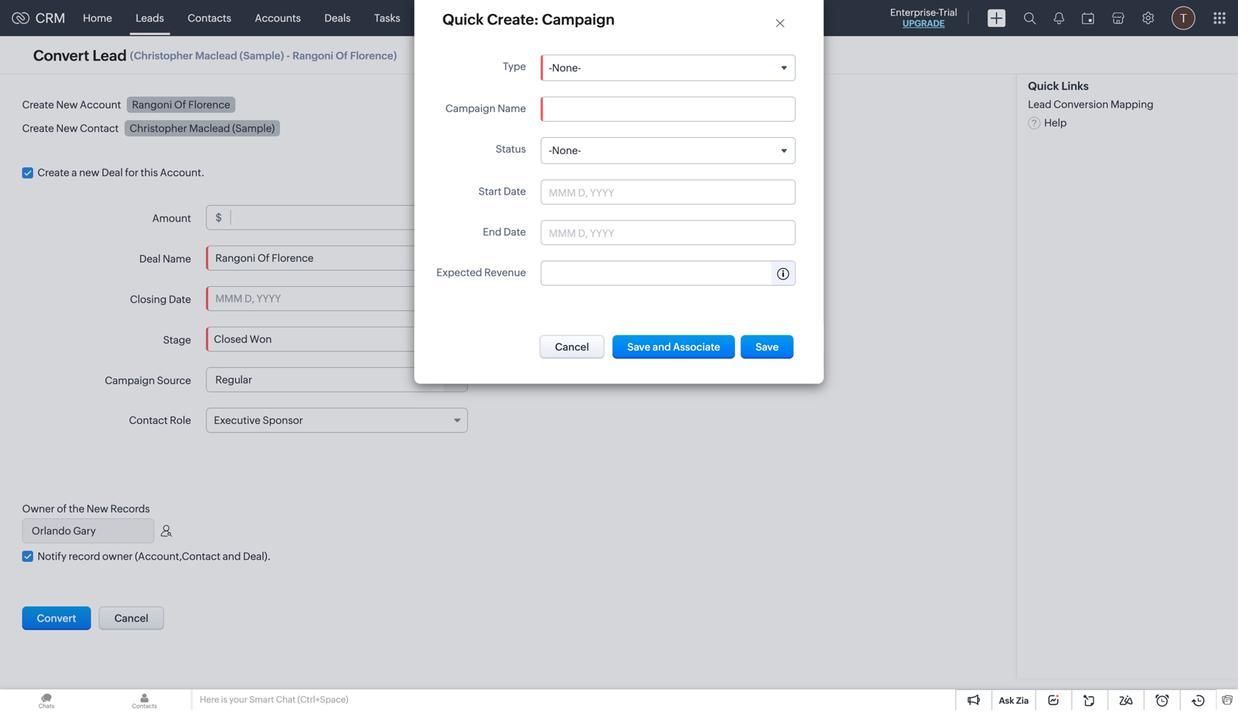 Task type: vqa. For each thing, say whether or not it's contained in the screenshot.
top Users
no



Task type: describe. For each thing, give the bounding box(es) containing it.
and
[[223, 550, 241, 562]]

signals element
[[1046, 0, 1074, 36]]

campaign for campaign source
[[105, 374, 155, 386]]

the
[[69, 503, 85, 515]]

home link
[[71, 0, 124, 36]]

- for type
[[549, 62, 552, 74]]

-none- for type
[[549, 62, 582, 74]]

quick for quick create: campaign
[[443, 11, 484, 28]]

this
[[141, 167, 158, 179]]

1 vertical spatial christopher
[[130, 122, 187, 134]]

quick for quick links lead conversion mapping help
[[1029, 79, 1060, 92]]

type
[[503, 60, 526, 72]]

rangoni inside convert lead ( christopher maclead (sample) - rangoni of florence )
[[293, 50, 334, 61]]

meetings
[[424, 12, 469, 24]]

your
[[229, 695, 248, 705]]

logo image
[[12, 12, 29, 24]]

1 vertical spatial contact
[[129, 415, 168, 426]]

a
[[72, 167, 77, 179]]

crm link
[[12, 11, 65, 26]]

of inside convert lead ( christopher maclead (sample) - rangoni of florence )
[[336, 50, 348, 61]]

ask zia
[[1000, 696, 1029, 706]]

leads link
[[124, 0, 176, 36]]

meetings link
[[412, 0, 481, 36]]

christopher maclead (sample)
[[130, 122, 275, 134]]

convert for convert lead ( christopher maclead (sample) - rangoni of florence )
[[33, 47, 89, 64]]

-none- for status
[[549, 145, 582, 156]]

calls
[[492, 12, 516, 24]]

contacts
[[188, 12, 231, 24]]

deal).
[[243, 550, 271, 562]]

account
[[80, 99, 121, 110]]

lead conversion mapping link
[[1029, 98, 1154, 110]]

signals image
[[1055, 12, 1065, 24]]

reports
[[539, 12, 577, 24]]

MMM d, yyyy
 text field
[[549, 227, 669, 238]]

0 horizontal spatial rangoni
[[132, 99, 172, 110]]

convert button
[[22, 607, 91, 630]]

rangoni of florence
[[132, 99, 230, 110]]

none- for type
[[552, 62, 582, 74]]

campaign source
[[105, 374, 191, 386]]

deal name
[[139, 253, 191, 265]]

ask
[[1000, 696, 1015, 706]]

- for status
[[549, 145, 552, 156]]

here
[[200, 695, 219, 705]]

source
[[157, 374, 191, 386]]

none- for status
[[552, 145, 582, 156]]

calls link
[[481, 0, 527, 36]]

maclead inside convert lead ( christopher maclead (sample) - rangoni of florence )
[[195, 50, 237, 61]]

reports link
[[527, 0, 589, 36]]

1 vertical spatial florence
[[188, 99, 230, 110]]

create a new deal for this account.
[[37, 167, 205, 179]]

start
[[479, 185, 502, 197]]

contacts image
[[98, 690, 191, 710]]

name for campaign name
[[498, 103, 526, 114]]

owner of the new records
[[22, 503, 150, 515]]

1 vertical spatial (sample)
[[232, 122, 275, 134]]

amount
[[152, 212, 191, 224]]

owner
[[102, 550, 133, 562]]

-none- field for type
[[542, 55, 796, 81]]

2 vertical spatial new
[[87, 503, 108, 515]]

help link
[[1029, 117, 1068, 129]]

search image
[[1024, 12, 1037, 24]]

)
[[393, 50, 397, 61]]

mapping
[[1111, 98, 1154, 110]]

florence inside convert lead ( christopher maclead (sample) - rangoni of florence )
[[350, 50, 393, 61]]

new
[[79, 167, 100, 179]]

new for account
[[56, 99, 78, 110]]

$
[[216, 212, 222, 224]]

1 vertical spatial maclead
[[189, 122, 230, 134]]

0 horizontal spatial of
[[174, 99, 186, 110]]

contacts link
[[176, 0, 243, 36]]

for
[[125, 167, 139, 179]]

leads
[[136, 12, 164, 24]]

record
[[69, 550, 100, 562]]

role
[[170, 415, 191, 426]]

date for start date
[[504, 185, 526, 197]]

tasks
[[375, 12, 401, 24]]

0 horizontal spatial deal
[[102, 167, 123, 179]]

quick create: campaign
[[443, 11, 615, 28]]

contact role
[[129, 415, 191, 426]]

is
[[221, 695, 228, 705]]

smart
[[250, 695, 274, 705]]

deals link
[[313, 0, 363, 36]]

here is your smart chat (ctrl+space)
[[200, 695, 349, 705]]

conversion
[[1054, 98, 1109, 110]]



Task type: locate. For each thing, give the bounding box(es) containing it.
end
[[483, 226, 502, 238]]

- down accounts link
[[287, 50, 290, 61]]

rangoni right "account"
[[132, 99, 172, 110]]

new
[[56, 99, 78, 110], [56, 122, 78, 134], [87, 503, 108, 515]]

name for deal name
[[163, 253, 191, 265]]

create menu image
[[988, 9, 1007, 27]]

1 vertical spatial convert
[[37, 612, 76, 624]]

florence down tasks
[[350, 50, 393, 61]]

help
[[1045, 117, 1068, 129]]

- right status
[[549, 145, 552, 156]]

1 horizontal spatial contact
[[129, 415, 168, 426]]

cancel
[[114, 612, 149, 624]]

maclead
[[195, 50, 237, 61], [189, 122, 230, 134]]

0 horizontal spatial campaign
[[105, 374, 155, 386]]

florence
[[350, 50, 393, 61], [188, 99, 230, 110]]

MMM D, YYYY text field
[[207, 287, 468, 311]]

1 vertical spatial -none- field
[[542, 138, 796, 163]]

0 vertical spatial maclead
[[195, 50, 237, 61]]

name down "amount"
[[163, 253, 191, 265]]

-none- field up mmm d, yyyy
 text field
[[542, 138, 796, 163]]

None submit
[[741, 335, 794, 359]]

0 vertical spatial lead
[[93, 47, 127, 64]]

contact down "account"
[[80, 122, 119, 134]]

1 vertical spatial create
[[22, 122, 54, 134]]

0 vertical spatial -none-
[[549, 62, 582, 74]]

campaign
[[446, 103, 496, 114], [105, 374, 155, 386]]

analytics link
[[589, 0, 656, 36]]

new right the
[[87, 503, 108, 515]]

zia
[[1017, 696, 1029, 706]]

enterprise-
[[891, 7, 939, 18]]

closing date
[[130, 293, 191, 305]]

convert inside button
[[37, 612, 76, 624]]

1 vertical spatial -none-
[[549, 145, 582, 156]]

0 vertical spatial rangoni
[[293, 50, 334, 61]]

accounts link
[[243, 0, 313, 36]]

1 horizontal spatial quick
[[1029, 79, 1060, 92]]

home
[[83, 12, 112, 24]]

0 horizontal spatial contact
[[80, 122, 119, 134]]

date right closing
[[169, 293, 191, 305]]

name up status
[[498, 103, 526, 114]]

0 horizontal spatial name
[[163, 253, 191, 265]]

florence up "christopher maclead (sample)"
[[188, 99, 230, 110]]

0 vertical spatial name
[[498, 103, 526, 114]]

0 vertical spatial new
[[56, 99, 78, 110]]

1 vertical spatial quick
[[1029, 79, 1060, 92]]

- right type
[[549, 62, 552, 74]]

2 vertical spatial create
[[37, 167, 69, 179]]

lead left (
[[93, 47, 127, 64]]

contact left the role
[[129, 415, 168, 426]]

0 vertical spatial of
[[336, 50, 348, 61]]

create down create new account
[[22, 122, 54, 134]]

chats image
[[0, 690, 93, 710]]

convert for convert
[[37, 612, 76, 624]]

2 -none- from the top
[[549, 145, 582, 156]]

-none- field down analytics link
[[542, 55, 796, 81]]

lead up help link
[[1029, 98, 1052, 110]]

1 vertical spatial of
[[174, 99, 186, 110]]

0 vertical spatial contact
[[80, 122, 119, 134]]

chat
[[276, 695, 296, 705]]

0 vertical spatial create
[[22, 99, 54, 110]]

convert
[[33, 47, 89, 64], [37, 612, 76, 624]]

1 horizontal spatial rangoni
[[293, 50, 334, 61]]

0 horizontal spatial florence
[[188, 99, 230, 110]]

1 vertical spatial -
[[549, 62, 552, 74]]

contact
[[80, 122, 119, 134], [129, 415, 168, 426]]

name
[[498, 103, 526, 114], [163, 253, 191, 265]]

christopher down leads
[[134, 50, 193, 61]]

new down create new account
[[56, 122, 78, 134]]

crm
[[35, 11, 65, 26]]

0 vertical spatial campaign
[[446, 103, 496, 114]]

notify
[[37, 550, 67, 562]]

1 vertical spatial campaign
[[105, 374, 155, 386]]

of down deals
[[336, 50, 348, 61]]

1 vertical spatial lead
[[1029, 98, 1052, 110]]

(account,contact
[[135, 550, 221, 562]]

deal
[[102, 167, 123, 179], [139, 253, 161, 265]]

notify record owner (account,contact and deal).
[[37, 550, 271, 562]]

0 vertical spatial deal
[[102, 167, 123, 179]]

stage
[[163, 334, 191, 346]]

2 none- from the top
[[552, 145, 582, 156]]

maclead down contacts link
[[195, 50, 237, 61]]

deal up closing
[[139, 253, 161, 265]]

-none- field for status
[[542, 138, 796, 163]]

convert down crm
[[33, 47, 89, 64]]

analytics
[[600, 12, 644, 24]]

1 horizontal spatial name
[[498, 103, 526, 114]]

none- down reports
[[552, 62, 582, 74]]

1 -none- from the top
[[549, 62, 582, 74]]

1 none- from the top
[[552, 62, 582, 74]]

(ctrl+space)
[[298, 695, 349, 705]]

convert lead ( christopher maclead (sample) - rangoni of florence )
[[33, 47, 397, 64]]

enterprise-trial upgrade
[[891, 7, 958, 28]]

lead inside quick links lead conversion mapping help
[[1029, 98, 1052, 110]]

quick left calls
[[443, 11, 484, 28]]

create for create a new deal for this account.
[[37, 167, 69, 179]]

none- right status
[[552, 145, 582, 156]]

links
[[1062, 79, 1090, 92]]

new up create new contact at the left
[[56, 99, 78, 110]]

expected revenue
[[437, 267, 526, 278]]

create for create new account
[[22, 99, 54, 110]]

-None- field
[[542, 55, 796, 81], [542, 138, 796, 163]]

0 vertical spatial convert
[[33, 47, 89, 64]]

None button
[[540, 335, 605, 359], [613, 335, 736, 359], [540, 335, 605, 359], [613, 335, 736, 359]]

rangoni down deals link
[[293, 50, 334, 61]]

of
[[336, 50, 348, 61], [174, 99, 186, 110]]

date right end
[[504, 226, 526, 238]]

convert down notify
[[37, 612, 76, 624]]

1 horizontal spatial of
[[336, 50, 348, 61]]

deal left for
[[102, 167, 123, 179]]

create new contact
[[22, 122, 119, 134]]

christopher inside convert lead ( christopher maclead (sample) - rangoni of florence )
[[134, 50, 193, 61]]

0 vertical spatial -none- field
[[542, 55, 796, 81]]

owner
[[22, 503, 55, 515]]

-none- right status
[[549, 145, 582, 156]]

1 vertical spatial name
[[163, 253, 191, 265]]

1 vertical spatial none-
[[552, 145, 582, 156]]

MMM d, yyyy
 text field
[[549, 186, 669, 198]]

search element
[[1015, 0, 1046, 36]]

expected
[[437, 267, 482, 278]]

new for contact
[[56, 122, 78, 134]]

-none- down reports
[[549, 62, 582, 74]]

0 vertical spatial quick
[[443, 11, 484, 28]]

create new account
[[22, 99, 121, 110]]

1 horizontal spatial campaign
[[446, 103, 496, 114]]

0 vertical spatial christopher
[[134, 50, 193, 61]]

(
[[130, 50, 134, 61]]

cancel button
[[99, 607, 164, 630]]

date for end date
[[504, 226, 526, 238]]

accounts
[[255, 12, 301, 24]]

date right start
[[504, 185, 526, 197]]

create for create new contact
[[22, 122, 54, 134]]

closing
[[130, 293, 167, 305]]

account.
[[160, 167, 205, 179]]

0 horizontal spatial lead
[[93, 47, 127, 64]]

0 vertical spatial (sample)
[[240, 50, 284, 61]]

upgrade
[[903, 18, 945, 28]]

-
[[287, 50, 290, 61], [549, 62, 552, 74], [549, 145, 552, 156]]

1 horizontal spatial lead
[[1029, 98, 1052, 110]]

tasks link
[[363, 0, 412, 36]]

of up "christopher maclead (sample)"
[[174, 99, 186, 110]]

start date
[[479, 185, 526, 197]]

end date
[[483, 226, 526, 238]]

2 vertical spatial -
[[549, 145, 552, 156]]

create up create new contact at the left
[[22, 99, 54, 110]]

0 vertical spatial -
[[287, 50, 290, 61]]

None text field
[[231, 206, 444, 229], [207, 246, 468, 270], [23, 519, 154, 543], [231, 206, 444, 229], [207, 246, 468, 270], [23, 519, 154, 543]]

quick
[[443, 11, 484, 28], [1029, 79, 1060, 92]]

0 vertical spatial florence
[[350, 50, 393, 61]]

1 vertical spatial new
[[56, 122, 78, 134]]

1 vertical spatial date
[[504, 226, 526, 238]]

0 horizontal spatial quick
[[443, 11, 484, 28]]

quick links lead conversion mapping help
[[1029, 79, 1154, 129]]

lead
[[93, 47, 127, 64], [1029, 98, 1052, 110]]

christopher down rangoni of florence
[[130, 122, 187, 134]]

create: campaign
[[487, 11, 615, 28]]

records
[[110, 503, 150, 515]]

(sample)
[[240, 50, 284, 61], [232, 122, 275, 134]]

deals
[[325, 12, 351, 24]]

2 -none- field from the top
[[542, 138, 796, 163]]

quick left 'links'
[[1029, 79, 1060, 92]]

- inside convert lead ( christopher maclead (sample) - rangoni of florence )
[[287, 50, 290, 61]]

2 vertical spatial date
[[169, 293, 191, 305]]

create menu element
[[979, 0, 1015, 36]]

campaign for campaign name
[[446, 103, 496, 114]]

1 horizontal spatial florence
[[350, 50, 393, 61]]

date for closing date
[[169, 293, 191, 305]]

1 vertical spatial rangoni
[[132, 99, 172, 110]]

create left a
[[37, 167, 69, 179]]

calendar image
[[1083, 12, 1095, 24]]

revenue
[[485, 267, 526, 278]]

of
[[57, 503, 67, 515]]

create
[[22, 99, 54, 110], [22, 122, 54, 134], [37, 167, 69, 179]]

1 -none- field from the top
[[542, 55, 796, 81]]

(sample) inside convert lead ( christopher maclead (sample) - rangoni of florence )
[[240, 50, 284, 61]]

1 vertical spatial deal
[[139, 253, 161, 265]]

quick inside quick links lead conversion mapping help
[[1029, 79, 1060, 92]]

campaign name
[[446, 103, 526, 114]]

status
[[496, 143, 526, 155]]

maclead down rangoni of florence
[[189, 122, 230, 134]]

1 horizontal spatial deal
[[139, 253, 161, 265]]

0 vertical spatial date
[[504, 185, 526, 197]]

trial
[[939, 7, 958, 18]]

christopher
[[134, 50, 193, 61], [130, 122, 187, 134]]

0 vertical spatial none-
[[552, 62, 582, 74]]



